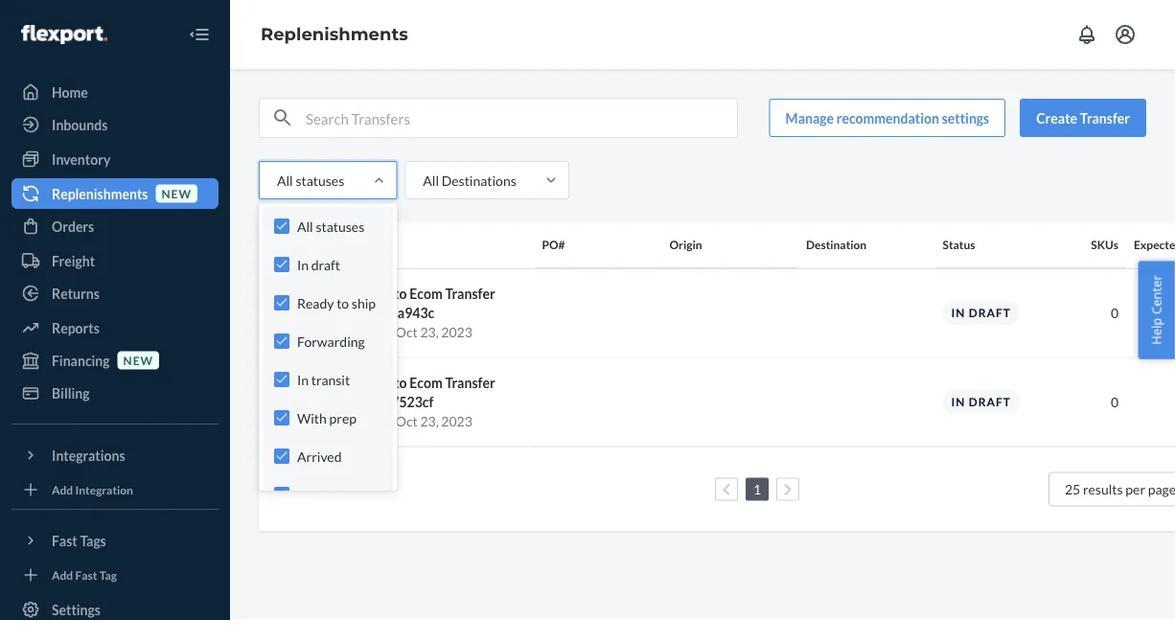Task type: vqa. For each thing, say whether or not it's contained in the screenshot.
Tag
yes



Task type: locate. For each thing, give the bounding box(es) containing it.
inbounds
[[52, 116, 108, 133]]

0 vertical spatial oct
[[396, 324, 418, 340]]

in draft
[[297, 256, 340, 273], [951, 306, 1011, 320], [951, 395, 1011, 409]]

2 ecom from the top
[[409, 375, 442, 391]]

1 vertical spatial created
[[345, 413, 393, 429]]

created down st55007523cf
[[345, 413, 393, 429]]

0 vertical spatial 23,
[[420, 324, 439, 340]]

ecom inside storage to ecom transfer st3e7baa943c created oct 23, 2023
[[409, 286, 442, 302]]

2 vertical spatial draft
[[969, 395, 1011, 409]]

billing link
[[12, 378, 219, 408]]

1 vertical spatial new
[[123, 353, 153, 367]]

created inside storage to ecom transfer st3e7baa943c created oct 23, 2023
[[345, 324, 393, 340]]

recommendation
[[836, 110, 939, 126]]

0 horizontal spatial all
[[277, 172, 293, 188]]

to up st55007523cf
[[394, 375, 407, 391]]

0 vertical spatial ecom
[[409, 286, 442, 302]]

1 ecom from the top
[[409, 286, 442, 302]]

billing
[[52, 385, 90, 401]]

1 vertical spatial statuses
[[316, 218, 364, 234]]

23, inside storage to ecom transfer st3e7baa943c created oct 23, 2023
[[420, 324, 439, 340]]

transfer inside storage to ecom transfer st55007523cf created oct 23, 2023
[[445, 375, 495, 391]]

0 left the 'help center'
[[1111, 305, 1118, 321]]

to inside storage to ecom transfer st3e7baa943c created oct 23, 2023
[[394, 286, 407, 302]]

manage recommendation settings button
[[769, 99, 1006, 137]]

2 square image from the top
[[274, 396, 289, 412]]

2 created from the top
[[345, 413, 393, 429]]

created inside storage to ecom transfer st55007523cf created oct 23, 2023
[[345, 413, 393, 429]]

ecom inside storage to ecom transfer st55007523cf created oct 23, 2023
[[409, 375, 442, 391]]

2023 inside storage to ecom transfer st55007523cf created oct 23, 2023
[[441, 413, 472, 429]]

0 horizontal spatial replenishments
[[52, 185, 148, 202]]

freight link
[[12, 245, 219, 276]]

fast left tag
[[75, 568, 97, 582]]

0 vertical spatial add
[[52, 482, 73, 496]]

storage
[[345, 286, 391, 302], [345, 375, 391, 391]]

storage up "st3e7baa943c"
[[345, 286, 391, 302]]

1 horizontal spatial replenishments
[[261, 24, 408, 45]]

transfer inside storage to ecom transfer st3e7baa943c created oct 23, 2023
[[445, 286, 495, 302]]

23, inside storage to ecom transfer st55007523cf created oct 23, 2023
[[420, 413, 439, 429]]

fast
[[52, 532, 77, 549], [75, 568, 97, 582]]

1
[[753, 481, 761, 497]]

with prep
[[297, 410, 357, 426]]

skus
[[1091, 238, 1118, 252]]

manage recommendation settings link
[[769, 99, 1006, 137]]

fast tags
[[52, 532, 106, 549]]

23, down st55007523cf
[[420, 413, 439, 429]]

2023 inside storage to ecom transfer st3e7baa943c created oct 23, 2023
[[441, 324, 472, 340]]

to inside storage to ecom transfer st55007523cf created oct 23, 2023
[[394, 375, 407, 391]]

returns link
[[12, 278, 219, 309]]

1 vertical spatial oct
[[396, 413, 418, 429]]

1 horizontal spatial new
[[161, 186, 192, 200]]

draft
[[311, 256, 340, 273], [969, 306, 1011, 320], [969, 395, 1011, 409]]

storage for storage to ecom transfer st3e7baa943c
[[345, 286, 391, 302]]

to for storage to ecom transfer st55007523cf created oct 23, 2023
[[394, 375, 407, 391]]

2 add from the top
[[52, 568, 73, 582]]

1 vertical spatial all statuses
[[297, 218, 364, 234]]

st3e7baa943c
[[345, 305, 434, 321]]

0 vertical spatial statuses
[[296, 172, 344, 188]]

destinations
[[442, 172, 516, 188]]

home
[[52, 84, 88, 100]]

25 results per page
[[1065, 481, 1175, 497]]

oct down st55007523cf
[[396, 413, 418, 429]]

expecte
[[1134, 238, 1175, 252]]

1 2023 from the top
[[441, 324, 472, 340]]

2 23, from the top
[[420, 413, 439, 429]]

transfer for storage to ecom transfer st55007523cf created oct 23, 2023
[[445, 375, 495, 391]]

to
[[394, 286, 407, 302], [337, 295, 349, 311], [394, 375, 407, 391]]

oct inside storage to ecom transfer st3e7baa943c created oct 23, 2023
[[396, 324, 418, 340]]

storage inside storage to ecom transfer st55007523cf created oct 23, 2023
[[345, 375, 391, 391]]

draft for storage to ecom transfer st55007523cf
[[969, 395, 1011, 409]]

1 vertical spatial 2023
[[441, 413, 472, 429]]

23, down "st3e7baa943c"
[[420, 324, 439, 340]]

storage for storage to ecom transfer st55007523cf
[[345, 375, 391, 391]]

ecom for st3e7baa943c
[[409, 286, 442, 302]]

replenishments
[[261, 24, 408, 45], [52, 185, 148, 202]]

2023
[[441, 324, 472, 340], [441, 413, 472, 429]]

1 vertical spatial fast
[[75, 568, 97, 582]]

1 oct from the top
[[396, 324, 418, 340]]

transfer
[[1080, 110, 1130, 126], [445, 286, 495, 302], [445, 375, 495, 391]]

1 vertical spatial ecom
[[409, 375, 442, 391]]

2023 for st3e7baa943c
[[441, 324, 472, 340]]

1 23, from the top
[[420, 324, 439, 340]]

0 horizontal spatial new
[[123, 353, 153, 367]]

0 vertical spatial transfer
[[1080, 110, 1130, 126]]

add integration
[[52, 482, 133, 496]]

all statuses
[[277, 172, 344, 188], [297, 218, 364, 234]]

0 up 25 results per page "option"
[[1111, 394, 1118, 410]]

reports
[[52, 320, 99, 336]]

2 0 from the top
[[1111, 394, 1118, 410]]

0 vertical spatial in draft
[[297, 256, 340, 273]]

0 vertical spatial 2023
[[441, 324, 472, 340]]

1 vertical spatial 0
[[1111, 394, 1118, 410]]

1 vertical spatial square image
[[274, 396, 289, 412]]

fast tags button
[[12, 525, 219, 556]]

create transfer link
[[1020, 99, 1146, 137]]

inventory
[[52, 151, 111, 167]]

1 horizontal spatial all
[[297, 218, 313, 234]]

23,
[[420, 324, 439, 340], [420, 413, 439, 429]]

po#
[[542, 238, 565, 252]]

center
[[1148, 275, 1165, 314]]

inbounds link
[[12, 109, 219, 140]]

reports link
[[12, 312, 219, 343]]

0
[[1111, 305, 1118, 321], [1111, 394, 1118, 410]]

1 0 from the top
[[1111, 305, 1118, 321]]

replenishments link
[[261, 24, 408, 45]]

square image for st3e7baa943c
[[274, 307, 289, 322]]

1 add from the top
[[52, 482, 73, 496]]

1 created from the top
[[345, 324, 393, 340]]

add up settings
[[52, 568, 73, 582]]

add
[[52, 482, 73, 496], [52, 568, 73, 582]]

0 vertical spatial created
[[345, 324, 393, 340]]

new up orders link
[[161, 186, 192, 200]]

new down reports link
[[123, 353, 153, 367]]

settings link
[[12, 594, 219, 620]]

0 vertical spatial storage
[[345, 286, 391, 302]]

1 vertical spatial 23,
[[420, 413, 439, 429]]

2 storage from the top
[[345, 375, 391, 391]]

23, for st55007523cf
[[420, 413, 439, 429]]

ecom up "st3e7baa943c"
[[409, 286, 442, 302]]

transfer inside button
[[1080, 110, 1130, 126]]

new for replenishments
[[161, 186, 192, 200]]

integrations button
[[12, 440, 219, 471]]

1 vertical spatial add
[[52, 568, 73, 582]]

1 vertical spatial draft
[[969, 306, 1011, 320]]

add left integration
[[52, 482, 73, 496]]

2 vertical spatial transfer
[[445, 375, 495, 391]]

2 vertical spatial in draft
[[951, 395, 1011, 409]]

create
[[1036, 110, 1077, 126]]

returns
[[52, 285, 100, 301]]

storage up st55007523cf
[[345, 375, 391, 391]]

1 vertical spatial storage
[[345, 375, 391, 391]]

tag
[[99, 568, 117, 582]]

square image
[[274, 307, 289, 322], [274, 396, 289, 412]]

forwarding
[[297, 333, 365, 349]]

0 vertical spatial square image
[[274, 307, 289, 322]]

oct down "st3e7baa943c"
[[396, 324, 418, 340]]

financing
[[52, 352, 110, 369]]

close navigation image
[[188, 23, 211, 46]]

square image left ready
[[274, 307, 289, 322]]

ecom
[[409, 286, 442, 302], [409, 375, 442, 391]]

square image left with in the bottom of the page
[[274, 396, 289, 412]]

2 2023 from the top
[[441, 413, 472, 429]]

created
[[345, 324, 393, 340], [345, 413, 393, 429]]

open account menu image
[[1114, 23, 1137, 46]]

statuses
[[296, 172, 344, 188], [316, 218, 364, 234]]

to up "st3e7baa943c"
[[394, 286, 407, 302]]

1 vertical spatial in draft
[[951, 306, 1011, 320]]

new
[[161, 186, 192, 200], [123, 353, 153, 367]]

2 oct from the top
[[396, 413, 418, 429]]

oct inside storage to ecom transfer st55007523cf created oct 23, 2023
[[396, 413, 418, 429]]

transfer for storage to ecom transfer st3e7baa943c created oct 23, 2023
[[445, 286, 495, 302]]

1 vertical spatial transfer
[[445, 286, 495, 302]]

storage to ecom transfer st3e7baa943c created oct 23, 2023
[[345, 286, 495, 340]]

2023 for st55007523cf
[[441, 413, 472, 429]]

storage inside storage to ecom transfer st3e7baa943c created oct 23, 2023
[[345, 286, 391, 302]]

to left ship at the left
[[337, 295, 349, 311]]

storage to ecom transfer st55007523cf created oct 23, 2023
[[345, 375, 495, 429]]

manage recommendation settings
[[786, 110, 989, 126]]

0 vertical spatial new
[[161, 186, 192, 200]]

st55007523cf
[[345, 394, 434, 410]]

created down "st3e7baa943c"
[[345, 324, 393, 340]]

1 vertical spatial replenishments
[[52, 185, 148, 202]]

all
[[277, 172, 293, 188], [423, 172, 439, 188], [297, 218, 313, 234]]

ecom up st55007523cf
[[409, 375, 442, 391]]

0 vertical spatial fast
[[52, 532, 77, 549]]

in
[[297, 256, 309, 273], [951, 306, 965, 320], [297, 371, 309, 388], [951, 395, 965, 409]]

1 square image from the top
[[274, 307, 289, 322]]

0 vertical spatial 0
[[1111, 305, 1118, 321]]

create transfer
[[1036, 110, 1130, 126]]

ship
[[352, 295, 376, 311]]

1 storage from the top
[[345, 286, 391, 302]]

oct
[[396, 324, 418, 340], [396, 413, 418, 429]]

page
[[1148, 481, 1175, 497]]

add integration link
[[12, 478, 219, 501]]

fast left tags
[[52, 532, 77, 549]]



Task type: describe. For each thing, give the bounding box(es) containing it.
prep
[[329, 410, 357, 426]]

2 horizontal spatial all
[[423, 172, 439, 188]]

25 results per page option
[[1065, 481, 1175, 497]]

destination
[[806, 238, 867, 252]]

settings
[[942, 110, 989, 126]]

ecom for st55007523cf
[[409, 375, 442, 391]]

in draft for storage to ecom transfer st55007523cf created oct 23, 2023
[[951, 395, 1011, 409]]

flexport logo image
[[21, 25, 107, 44]]

0 vertical spatial draft
[[311, 256, 340, 273]]

chevron left image
[[722, 483, 731, 496]]

help center
[[1148, 275, 1165, 345]]

open notifications image
[[1075, 23, 1098, 46]]

0 for storage to ecom transfer st55007523cf
[[1111, 394, 1118, 410]]

orders link
[[12, 211, 219, 242]]

with
[[297, 410, 327, 426]]

add for add integration
[[52, 482, 73, 496]]

settings
[[52, 601, 101, 618]]

Search Transfers text field
[[306, 99, 737, 137]]

to for ready to ship
[[337, 295, 349, 311]]

integration
[[75, 482, 133, 496]]

ready to ship
[[297, 295, 376, 311]]

orders
[[52, 218, 94, 234]]

add for add fast tag
[[52, 568, 73, 582]]

create transfer button
[[1020, 99, 1146, 137]]

oct for st3e7baa943c
[[396, 324, 418, 340]]

add fast tag link
[[12, 564, 219, 587]]

arrived
[[297, 448, 342, 464]]

tags
[[80, 532, 106, 549]]

transit
[[311, 371, 350, 388]]

integrations
[[52, 447, 125, 463]]

freight
[[52, 253, 95, 269]]

ready
[[297, 295, 334, 311]]

0 for storage to ecom transfer st3e7baa943c
[[1111, 305, 1118, 321]]

chevron right image
[[784, 483, 792, 496]]

origin
[[669, 238, 702, 252]]

help
[[1148, 318, 1165, 345]]

draft for storage to ecom transfer st3e7baa943c
[[969, 306, 1011, 320]]

0 vertical spatial all statuses
[[277, 172, 344, 188]]

home link
[[12, 77, 219, 107]]

inventory link
[[12, 144, 219, 174]]

square image for st55007523cf
[[274, 396, 289, 412]]

to for storage to ecom transfer st3e7baa943c created oct 23, 2023
[[394, 286, 407, 302]]

add fast tag
[[52, 568, 117, 582]]

help center button
[[1138, 261, 1175, 359]]

23, for st3e7baa943c
[[420, 324, 439, 340]]

fast inside "dropdown button"
[[52, 532, 77, 549]]

status
[[943, 238, 975, 252]]

25
[[1065, 481, 1080, 497]]

0 vertical spatial replenishments
[[261, 24, 408, 45]]

manage
[[786, 110, 834, 126]]

in draft for storage to ecom transfer st3e7baa943c created oct 23, 2023
[[951, 306, 1011, 320]]

receiving
[[297, 486, 354, 503]]

shipment
[[314, 238, 364, 252]]

created for storage to ecom transfer st3e7baa943c created oct 23, 2023
[[345, 324, 393, 340]]

all destinations
[[423, 172, 516, 188]]

1 link
[[749, 481, 765, 497]]

in transit
[[297, 371, 350, 388]]

new for financing
[[123, 353, 153, 367]]

per
[[1125, 481, 1145, 497]]

results
[[1083, 481, 1123, 497]]

oct for st55007523cf
[[396, 413, 418, 429]]

created for storage to ecom transfer st55007523cf created oct 23, 2023
[[345, 413, 393, 429]]



